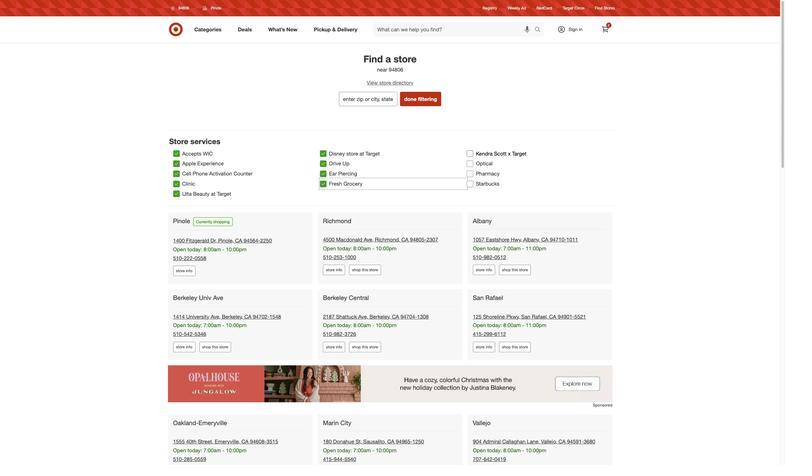 Task type: vqa. For each thing, say whether or not it's contained in the screenshot.


Task type: locate. For each thing, give the bounding box(es) containing it.
pinole
[[211, 6, 222, 10], [173, 217, 190, 225]]

target for ulta beauty at target
[[217, 191, 231, 197]]

zip
[[357, 96, 364, 102]]

pkwy,
[[507, 314, 520, 320]]

san right pkwy,
[[522, 314, 531, 320]]

0 vertical spatial 415-
[[473, 331, 484, 338]]

510- down 1414 on the left bottom of the page
[[173, 331, 184, 338]]

3680
[[584, 439, 596, 445]]

ave, inside 4500 macdonald ave, richmond, ca 94805-2307 open today: 8:00am - 10:00pm 510-253-1000
[[364, 236, 374, 243]]

Clinic checkbox
[[173, 181, 180, 187]]

- for oakland-emeryville
[[223, 448, 225, 454]]

0 horizontal spatial 982-
[[334, 331, 345, 338]]

oakland-emeryville link
[[173, 419, 229, 427]]

store info link down 222-
[[173, 266, 195, 277]]

10:00pm down pinole, at the left of page
[[226, 246, 247, 253]]

510- inside 1555 40th street, emeryville, ca 94608-3515 open today: 7:00am - 10:00pm 510-285-0559
[[173, 456, 184, 463]]

berkeley for berkeley central
[[323, 294, 347, 302]]

berkeley, inside the 2187 shattuck ave, berkeley, ca 94704-1308 open today: 8:00am - 10:00pm 510-982-3726
[[370, 314, 391, 320]]

8:00am for richmond
[[354, 245, 371, 252]]

store inside find a store near 94806
[[394, 53, 417, 65]]

marin city
[[323, 419, 352, 427]]

store
[[394, 53, 417, 65], [380, 79, 391, 86], [347, 150, 358, 157], [326, 268, 335, 273], [370, 268, 378, 273], [476, 268, 485, 273], [520, 268, 528, 273], [176, 269, 185, 274], [176, 345, 185, 350], [219, 345, 228, 350], [326, 345, 335, 350], [370, 345, 378, 350], [476, 345, 485, 350], [520, 345, 528, 350]]

8:00am inside 904 admiral callaghan lane, vallejo, ca 94591-3680 open today: 8:00am - 10:00pm 707-642-0419
[[504, 448, 521, 454]]

982- down eastshore
[[484, 254, 495, 261]]

open inside 1057 eastshore hwy, albany, ca 94710-1011 open today: 7:00am - 11:00pm 510-982-0512
[[473, 245, 486, 252]]

today: inside 1414 university ave, berkeley, ca 94702-1548 open today: 7:00am - 10:00pm 510-542-5346
[[188, 322, 202, 329]]

oakland-emeryville
[[173, 419, 227, 427]]

search
[[532, 27, 548, 33]]

10:00pm inside 1400 fitzgerald dr, pinole, ca 94564-2250 open today: 8:00am - 10:00pm 510-222-0558
[[226, 246, 247, 253]]

cell phone activation counter
[[182, 171, 253, 177]]

3515
[[267, 439, 278, 445]]

today: for richmond
[[338, 245, 352, 252]]

10:00pm for oakland-emeryville
[[226, 448, 247, 454]]

store info for pinole
[[176, 269, 193, 274]]

grocery
[[344, 181, 363, 187]]

ave, left richmond,
[[364, 236, 374, 243]]

today: inside 1400 fitzgerald dr, pinole, ca 94564-2250 open today: 8:00am - 10:00pm 510-222-0558
[[188, 246, 202, 253]]

open inside '125 shoreline pkwy, san rafael, ca 94901-5521 open today: 8:00am - 11:00pm 415-299-6112'
[[473, 322, 486, 329]]

1 vertical spatial san
[[522, 314, 531, 320]]

ca left 94805-
[[402, 236, 409, 243]]

ear
[[329, 171, 337, 177]]

- inside 1555 40th street, emeryville, ca 94608-3515 open today: 7:00am - 10:00pm 510-285-0559
[[223, 448, 225, 454]]

open down 1057 on the right bottom
[[473, 245, 486, 252]]

0 vertical spatial 11:00pm
[[526, 245, 547, 252]]

this down 4500 macdonald ave, richmond, ca 94805-2307 open today: 8:00am - 10:00pm 510-253-1000
[[362, 268, 368, 273]]

ad
[[522, 6, 527, 11]]

vallejo,
[[542, 439, 558, 445]]

ca right vallejo,
[[559, 439, 566, 445]]

0512
[[495, 254, 506, 261]]

510- down the 4500
[[323, 254, 334, 261]]

store info link for berkeley central
[[323, 342, 345, 353]]

store up up
[[347, 150, 358, 157]]

counter
[[234, 171, 253, 177]]

11:00pm down rafael,
[[526, 322, 547, 329]]

shop down 3726
[[352, 345, 361, 350]]

0 horizontal spatial 94806
[[178, 6, 189, 10]]

40th
[[186, 439, 197, 445]]

info for berkeley univ ave
[[186, 345, 193, 350]]

904 admiral callaghan lane, vallejo, ca 94591-3680 link
[[473, 439, 596, 445]]

- inside the 2187 shattuck ave, berkeley, ca 94704-1308 open today: 8:00am - 10:00pm 510-982-3726
[[373, 322, 375, 329]]

1 11:00pm from the top
[[526, 245, 547, 252]]

1 horizontal spatial pinole
[[211, 6, 222, 10]]

today: for berkeley univ ave
[[188, 322, 202, 329]]

0 vertical spatial pinole
[[211, 6, 222, 10]]

10:00pm for berkeley univ ave
[[226, 322, 247, 329]]

10:00pm down the 2187 shattuck ave, berkeley, ca 94704-1308 link
[[376, 322, 397, 329]]

10:00pm down 1414 university ave, berkeley, ca 94702-1548 link
[[226, 322, 247, 329]]

ca inside 180 donahue st, sausalito, ca 94965-1250 open today: 7:00am - 10:00pm 415-944-5540
[[388, 439, 395, 445]]

shop this store button down 3726
[[349, 342, 381, 353]]

today: for marin city
[[338, 448, 352, 454]]

at right "disney"
[[360, 150, 364, 157]]

1 horizontal spatial berkeley,
[[370, 314, 391, 320]]

store info down '253-'
[[326, 268, 343, 273]]

What can we help you find? suggestions appear below search field
[[374, 22, 537, 37]]

store info link down 510-982-3726 link
[[323, 342, 345, 353]]

1 vertical spatial 982-
[[334, 331, 345, 338]]

1 vertical spatial find
[[364, 53, 383, 65]]

1 vertical spatial at
[[211, 191, 216, 197]]

2 berkeley from the left
[[323, 294, 347, 302]]

open down '2187'
[[323, 322, 336, 329]]

982- for berkeley central
[[334, 331, 345, 338]]

experience
[[197, 160, 224, 167]]

510- down 1400
[[173, 255, 184, 262]]

this down the 2187 shattuck ave, berkeley, ca 94704-1308 open today: 8:00am - 10:00pm 510-982-3726
[[362, 345, 368, 350]]

0 horizontal spatial berkeley,
[[222, 314, 243, 320]]

registry link
[[483, 5, 497, 11]]

8:00am for berkeley central
[[354, 322, 371, 329]]

open down 1414 on the left bottom of the page
[[173, 322, 186, 329]]

today: down the macdonald at the left of page
[[338, 245, 352, 252]]

- inside 1414 university ave, berkeley, ca 94702-1548 open today: 7:00am - 10:00pm 510-542-5346
[[223, 322, 225, 329]]

- down '4500 macdonald ave, richmond, ca 94805-2307' link
[[373, 245, 375, 252]]

open for berkeley central
[[323, 322, 336, 329]]

pinole up categories link
[[211, 6, 222, 10]]

find left the stores
[[595, 6, 603, 11]]

0 horizontal spatial pinole
[[173, 217, 190, 225]]

0 horizontal spatial find
[[364, 53, 383, 65]]

this for san rafael
[[512, 345, 518, 350]]

- for marin city
[[373, 448, 375, 454]]

open inside 1414 university ave, berkeley, ca 94702-1548 open today: 7:00am - 10:00pm 510-542-5346
[[173, 322, 186, 329]]

982- inside 1057 eastshore hwy, albany, ca 94710-1011 open today: 7:00am - 11:00pm 510-982-0512
[[484, 254, 495, 261]]

707-
[[473, 456, 484, 463]]

1400
[[173, 237, 185, 244]]

info down 299-
[[486, 345, 493, 350]]

1400 fitzgerald dr, pinole, ca 94564-2250 link
[[173, 237, 272, 244]]

ca right albany, at the bottom right of page
[[542, 236, 549, 243]]

- inside 1400 fitzgerald dr, pinole, ca 94564-2250 open today: 8:00am - 10:00pm 510-222-0558
[[223, 246, 225, 253]]

- down 1414 university ave, berkeley, ca 94702-1548 link
[[223, 322, 225, 329]]

2 berkeley, from the left
[[370, 314, 391, 320]]

- inside 1057 eastshore hwy, albany, ca 94710-1011 open today: 7:00am - 11:00pm 510-982-0512
[[523, 245, 525, 252]]

1414 university ave, berkeley, ca 94702-1548 link
[[173, 314, 281, 320]]

1000
[[345, 254, 356, 261]]

ca for oakland-emeryville
[[242, 439, 249, 445]]

- inside 4500 macdonald ave, richmond, ca 94805-2307 open today: 8:00am - 10:00pm 510-253-1000
[[373, 245, 375, 252]]

ave, for berkeley univ ave
[[211, 314, 221, 320]]

berkeley, left 94704-
[[370, 314, 391, 320]]

ca inside 1057 eastshore hwy, albany, ca 94710-1011 open today: 7:00am - 11:00pm 510-982-0512
[[542, 236, 549, 243]]

ca inside the 2187 shattuck ave, berkeley, ca 94704-1308 open today: 8:00am - 10:00pm 510-982-3726
[[392, 314, 399, 320]]

510- inside the 2187 shattuck ave, berkeley, ca 94704-1308 open today: 8:00am - 10:00pm 510-982-3726
[[323, 331, 334, 338]]

store down '253-'
[[326, 268, 335, 273]]

at right beauty
[[211, 191, 216, 197]]

0 horizontal spatial 415-
[[323, 456, 334, 463]]

10:00pm inside 904 admiral callaghan lane, vallejo, ca 94591-3680 open today: 8:00am - 10:00pm 707-642-0419
[[526, 448, 547, 454]]

10:00pm down richmond,
[[376, 245, 397, 252]]

ave, inside 1414 university ave, berkeley, ca 94702-1548 open today: 7:00am - 10:00pm 510-542-5346
[[211, 314, 221, 320]]

ca left 94704-
[[392, 314, 399, 320]]

- down callaghan
[[523, 448, 525, 454]]

8:00am up "1000"
[[354, 245, 371, 252]]

10:00pm inside the 2187 shattuck ave, berkeley, ca 94704-1308 open today: 8:00am - 10:00pm 510-982-3726
[[376, 322, 397, 329]]

berkeley for berkeley univ ave
[[173, 294, 197, 302]]

today: inside 180 donahue st, sausalito, ca 94965-1250 open today: 7:00am - 10:00pm 415-944-5540
[[338, 448, 352, 454]]

2187 shattuck ave, berkeley, ca 94704-1308 open today: 8:00am - 10:00pm 510-982-3726
[[323, 314, 429, 338]]

10:00pm inside 4500 macdonald ave, richmond, ca 94805-2307 open today: 8:00am - 10:00pm 510-253-1000
[[376, 245, 397, 252]]

shop this store button down 6112
[[499, 342, 531, 353]]

open inside 1400 fitzgerald dr, pinole, ca 94564-2250 open today: 8:00am - 10:00pm 510-222-0558
[[173, 246, 186, 253]]

0 horizontal spatial berkeley
[[173, 294, 197, 302]]

94591-
[[568, 439, 584, 445]]

shop this store down 3726
[[352, 345, 378, 350]]

8:00am down pkwy,
[[504, 322, 521, 329]]

1 vertical spatial 415-
[[323, 456, 334, 463]]

callaghan
[[503, 439, 526, 445]]

target circle
[[563, 6, 585, 11]]

982- inside the 2187 shattuck ave, berkeley, ca 94704-1308 open today: 8:00am - 10:00pm 510-982-3726
[[334, 331, 345, 338]]

today: inside 1555 40th street, emeryville, ca 94608-3515 open today: 7:00am - 10:00pm 510-285-0559
[[188, 448, 202, 454]]

find
[[595, 6, 603, 11], [364, 53, 383, 65]]

510- for berkeley central
[[323, 331, 334, 338]]

find stores
[[595, 6, 615, 11]]

store info down 299-
[[476, 345, 493, 350]]

982- for albany
[[484, 254, 495, 261]]

this down 1414 university ave, berkeley, ca 94702-1548 open today: 7:00am - 10:00pm 510-542-5346
[[212, 345, 218, 350]]

7:00am for oakland-emeryville
[[204, 448, 221, 454]]

dr,
[[211, 237, 217, 244]]

1 berkeley, from the left
[[222, 314, 243, 320]]

10:00pm for pinole
[[226, 246, 247, 253]]

- down 1555 40th street, emeryville, ca 94608-3515 link
[[223, 448, 225, 454]]

642-
[[484, 456, 495, 463]]

8:00am inside 1400 fitzgerald dr, pinole, ca 94564-2250 open today: 8:00am - 10:00pm 510-222-0558
[[204, 246, 221, 253]]

7:00am inside 1057 eastshore hwy, albany, ca 94710-1011 open today: 7:00am - 11:00pm 510-982-0512
[[504, 245, 521, 252]]

8:00am up 3726
[[354, 322, 371, 329]]

beauty
[[193, 191, 210, 197]]

shop this store button for san rafael
[[499, 342, 531, 353]]

today: down the "shoreline"
[[488, 322, 502, 329]]

shop this store button down "1000"
[[349, 265, 381, 276]]

shop for richmond
[[352, 268, 361, 273]]

target for kendra scott x target
[[513, 150, 527, 157]]

8:00am for pinole
[[204, 246, 221, 253]]

1 horizontal spatial berkeley
[[323, 294, 347, 302]]

- down 1057 eastshore hwy, albany, ca 94710-1011 link
[[523, 245, 525, 252]]

10:00pm inside 180 donahue st, sausalito, ca 94965-1250 open today: 7:00am - 10:00pm 415-944-5540
[[376, 448, 397, 454]]

0 horizontal spatial san
[[473, 294, 484, 302]]

7:00am inside 180 donahue st, sausalito, ca 94965-1250 open today: 7:00am - 10:00pm 415-944-5540
[[354, 448, 371, 454]]

- for berkeley univ ave
[[223, 322, 225, 329]]

today: inside 1057 eastshore hwy, albany, ca 94710-1011 open today: 7:00am - 11:00pm 510-982-0512
[[488, 245, 502, 252]]

94901-
[[558, 314, 575, 320]]

pickup & delivery link
[[308, 22, 366, 37]]

1 horizontal spatial 94806
[[389, 66, 404, 73]]

registry
[[483, 6, 497, 11]]

this down '125 shoreline pkwy, san rafael, ca 94901-5521 open today: 8:00am - 11:00pm 415-299-6112'
[[512, 345, 518, 350]]

1 horizontal spatial 982-
[[484, 254, 495, 261]]

store info down 510-982-0512 link
[[476, 268, 493, 273]]

7:00am for albany
[[504, 245, 521, 252]]

11:00pm
[[526, 245, 547, 252], [526, 322, 547, 329]]

shop down 0512
[[502, 268, 511, 273]]

ca inside 4500 macdonald ave, richmond, ca 94805-2307 open today: 8:00am - 10:00pm 510-253-1000
[[402, 236, 409, 243]]

0 vertical spatial at
[[360, 150, 364, 157]]

info for pinole
[[186, 269, 193, 274]]

san inside san rafael link
[[473, 294, 484, 302]]

510- down 1057 on the right bottom
[[473, 254, 484, 261]]

Cell Phone Activation Counter checkbox
[[173, 171, 180, 177]]

store down 510-982-3726 link
[[326, 345, 335, 350]]

- down 125 shoreline pkwy, san rafael, ca 94901-5521 link
[[523, 322, 525, 329]]

510- inside 1414 university ave, berkeley, ca 94702-1548 open today: 7:00am - 10:00pm 510-542-5346
[[173, 331, 184, 338]]

7:00am up 5346
[[204, 322, 221, 329]]

8:00am down callaghan
[[504, 448, 521, 454]]

today: inside the 2187 shattuck ave, berkeley, ca 94704-1308 open today: 8:00am - 10:00pm 510-982-3726
[[338, 322, 352, 329]]

2250
[[260, 237, 272, 244]]

shop this store button down 5346
[[199, 342, 231, 353]]

ca for albany
[[542, 236, 549, 243]]

ave, right shattuck
[[359, 314, 368, 320]]

near
[[377, 66, 388, 73]]

shop this store for san rafael
[[502, 345, 528, 350]]

10:00pm inside 1414 university ave, berkeley, ca 94702-1548 open today: 7:00am - 10:00pm 510-542-5346
[[226, 322, 247, 329]]

ca right rafael,
[[550, 314, 557, 320]]

open inside 1555 40th street, emeryville, ca 94608-3515 open today: 7:00am - 10:00pm 510-285-0559
[[173, 448, 186, 454]]

sign in link
[[552, 22, 593, 37]]

shop this store for berkeley central
[[352, 345, 378, 350]]

ca inside '125 shoreline pkwy, san rafael, ca 94901-5521 open today: 8:00am - 11:00pm 415-299-6112'
[[550, 314, 557, 320]]

today: down donahue
[[338, 448, 352, 454]]

berkeley up 1414 on the left bottom of the page
[[173, 294, 197, 302]]

415- inside 180 donahue st, sausalito, ca 94965-1250 open today: 7:00am - 10:00pm 415-944-5540
[[323, 456, 334, 463]]

- for richmond
[[373, 245, 375, 252]]

0 vertical spatial 982-
[[484, 254, 495, 261]]

7:00am down "st,"
[[354, 448, 371, 454]]

ca left 94608-
[[242, 439, 249, 445]]

services
[[191, 137, 221, 146]]

7:00am for berkeley univ ave
[[204, 322, 221, 329]]

510-982-0512 link
[[473, 254, 506, 261]]

store info link down '253-'
[[323, 265, 345, 276]]

7:00am inside 1555 40th street, emeryville, ca 94608-3515 open today: 7:00am - 10:00pm 510-285-0559
[[204, 448, 221, 454]]

ulta beauty at target
[[182, 191, 231, 197]]

shop this store button for berkeley central
[[349, 342, 381, 353]]

today: inside 4500 macdonald ave, richmond, ca 94805-2307 open today: 8:00am - 10:00pm 510-253-1000
[[338, 245, 352, 252]]

done filtering button
[[400, 92, 442, 106]]

this for berkeley univ ave
[[212, 345, 218, 350]]

today: down admiral
[[488, 448, 502, 454]]

ca inside 1400 fitzgerald dr, pinole, ca 94564-2250 open today: 8:00am - 10:00pm 510-222-0558
[[235, 237, 242, 244]]

7:00am inside 1414 university ave, berkeley, ca 94702-1548 open today: 7:00am - 10:00pm 510-542-5346
[[204, 322, 221, 329]]

1057 eastshore hwy, albany, ca 94710-1011 open today: 7:00am - 11:00pm 510-982-0512
[[473, 236, 579, 261]]

0 vertical spatial 94806
[[178, 6, 189, 10]]

view store directory
[[367, 79, 414, 86]]

open inside 180 donahue st, sausalito, ca 94965-1250 open today: 7:00am - 10:00pm 415-944-5540
[[323, 448, 336, 454]]

Optical checkbox
[[467, 161, 474, 167]]

store info link for albany
[[473, 265, 496, 276]]

0 vertical spatial san
[[473, 294, 484, 302]]

berkeley, down ave
[[222, 314, 243, 320]]

510- inside 4500 macdonald ave, richmond, ca 94805-2307 open today: 8:00am - 10:00pm 510-253-1000
[[323, 254, 334, 261]]

open inside the 2187 shattuck ave, berkeley, ca 94704-1308 open today: 8:00am - 10:00pm 510-982-3726
[[323, 322, 336, 329]]

currently shopping
[[196, 219, 230, 224]]

ca inside 1414 university ave, berkeley, ca 94702-1548 open today: 7:00am - 10:00pm 510-542-5346
[[245, 314, 252, 320]]

info for albany
[[486, 268, 493, 273]]

info down 222-
[[186, 269, 193, 274]]

ca inside 1555 40th street, emeryville, ca 94608-3515 open today: 7:00am - 10:00pm 510-285-0559
[[242, 439, 249, 445]]

0419
[[495, 456, 506, 463]]

510- inside 1057 eastshore hwy, albany, ca 94710-1011 open today: 7:00am - 11:00pm 510-982-0512
[[473, 254, 484, 261]]

info down '253-'
[[336, 268, 343, 273]]

store down 1414 university ave, berkeley, ca 94702-1548 open today: 7:00am - 10:00pm 510-542-5346
[[219, 345, 228, 350]]

find stores link
[[595, 5, 615, 11]]

marin
[[323, 419, 339, 427]]

- inside 180 donahue st, sausalito, ca 94965-1250 open today: 7:00am - 10:00pm 415-944-5540
[[373, 448, 375, 454]]

982- down shattuck
[[334, 331, 345, 338]]

shop this store down "1000"
[[352, 268, 378, 273]]

store info for san rafael
[[476, 345, 493, 350]]

store down 1057 eastshore hwy, albany, ca 94710-1011 open today: 7:00am - 11:00pm 510-982-0512
[[520, 268, 528, 273]]

1 horizontal spatial at
[[360, 150, 364, 157]]

1 horizontal spatial san
[[522, 314, 531, 320]]

- for berkeley central
[[373, 322, 375, 329]]

berkeley, inside 1414 university ave, berkeley, ca 94702-1548 open today: 7:00am - 10:00pm 510-542-5346
[[222, 314, 243, 320]]

open up 707- at the bottom of the page
[[473, 448, 486, 454]]

store right view
[[380, 79, 391, 86]]

berkeley central link
[[323, 294, 370, 302]]

shop this store button for berkeley univ ave
[[199, 342, 231, 353]]

1414
[[173, 314, 185, 320]]

11:00pm down albany, at the bottom right of page
[[526, 245, 547, 252]]

rafael
[[486, 294, 503, 302]]

donahue
[[333, 439, 355, 445]]

store services group
[[173, 149, 614, 199]]

find inside find a store near 94806
[[364, 53, 383, 65]]

find up near
[[364, 53, 383, 65]]

emeryville
[[199, 419, 227, 427]]

done filtering
[[405, 96, 437, 102]]

drive up
[[329, 160, 350, 167]]

this
[[362, 268, 368, 273], [512, 268, 518, 273], [212, 345, 218, 350], [362, 345, 368, 350], [512, 345, 518, 350]]

info down 510-982-0512 link
[[486, 268, 493, 273]]

this for albany
[[512, 268, 518, 273]]

510- down '2187'
[[323, 331, 334, 338]]

10:00pm for richmond
[[376, 245, 397, 252]]

- down 180 donahue st, sausalito, ca 94965-1250 link
[[373, 448, 375, 454]]

- inside 904 admiral callaghan lane, vallejo, ca 94591-3680 open today: 8:00am - 10:00pm 707-642-0419
[[523, 448, 525, 454]]

info
[[336, 268, 343, 273], [486, 268, 493, 273], [186, 269, 193, 274], [186, 345, 193, 350], [336, 345, 343, 350], [486, 345, 493, 350]]

94805-
[[410, 236, 427, 243]]

415- down 125
[[473, 331, 484, 338]]

10:00pm inside 1555 40th street, emeryville, ca 94608-3515 open today: 7:00am - 10:00pm 510-285-0559
[[226, 448, 247, 454]]

pinole,
[[218, 237, 234, 244]]

today: inside '125 shoreline pkwy, san rafael, ca 94901-5521 open today: 8:00am - 11:00pm 415-299-6112'
[[488, 322, 502, 329]]

today: for albany
[[488, 245, 502, 252]]

store info link down 510-982-0512 link
[[473, 265, 496, 276]]

open inside 4500 macdonald ave, richmond, ca 94805-2307 open today: 8:00am - 10:00pm 510-253-1000
[[323, 245, 336, 252]]

shop this store for albany
[[502, 268, 528, 273]]

ulta
[[182, 191, 192, 197]]

store down 510-982-0512 link
[[476, 268, 485, 273]]

shop this store button
[[349, 265, 381, 276], [499, 265, 531, 276], [199, 342, 231, 353], [349, 342, 381, 353], [499, 342, 531, 353]]

2 11:00pm from the top
[[526, 322, 547, 329]]

shop this store button for richmond
[[349, 265, 381, 276]]

0 vertical spatial find
[[595, 6, 603, 11]]

st,
[[356, 439, 362, 445]]

510- inside 1400 fitzgerald dr, pinole, ca 94564-2250 open today: 8:00am - 10:00pm 510-222-0558
[[173, 255, 184, 262]]

sausalito,
[[364, 439, 386, 445]]

1 vertical spatial 94806
[[389, 66, 404, 73]]

1 horizontal spatial find
[[595, 6, 603, 11]]

8:00am inside the 2187 shattuck ave, berkeley, ca 94704-1308 open today: 8:00am - 10:00pm 510-982-3726
[[354, 322, 371, 329]]

ave, inside the 2187 shattuck ave, berkeley, ca 94704-1308 open today: 8:00am - 10:00pm 510-982-3726
[[359, 314, 368, 320]]

new
[[287, 26, 298, 33]]

disney store at target
[[329, 150, 380, 157]]

94806 left pinole dropdown button
[[178, 6, 189, 10]]

info for richmond
[[336, 268, 343, 273]]

ave,
[[364, 236, 374, 243], [211, 314, 221, 320], [359, 314, 368, 320]]

store right a
[[394, 53, 417, 65]]

store info down 222-
[[176, 269, 193, 274]]

open for oakland-emeryville
[[173, 448, 186, 454]]

1 vertical spatial 11:00pm
[[526, 322, 547, 329]]

1 vertical spatial pinole
[[173, 217, 190, 225]]

shop this store button down 0512
[[499, 265, 531, 276]]

open inside 904 admiral callaghan lane, vallejo, ca 94591-3680 open today: 8:00am - 10:00pm 707-642-0419
[[473, 448, 486, 454]]

shop for san rafael
[[502, 345, 511, 350]]

1 berkeley from the left
[[173, 294, 197, 302]]

store info down 510-982-3726 link
[[326, 345, 343, 350]]

7:00am down street,
[[204, 448, 221, 454]]

510- for berkeley univ ave
[[173, 331, 184, 338]]

target for disney store at target
[[366, 150, 380, 157]]

ave, for richmond
[[364, 236, 374, 243]]

berkeley central
[[323, 294, 369, 302]]

store info down 542-
[[176, 345, 193, 350]]

11:00pm inside 1057 eastshore hwy, albany, ca 94710-1011 open today: 7:00am - 11:00pm 510-982-0512
[[526, 245, 547, 252]]

info down 542-
[[186, 345, 193, 350]]

weekly ad
[[508, 6, 527, 11]]

1 horizontal spatial 415-
[[473, 331, 484, 338]]

info for san rafael
[[486, 345, 493, 350]]

3726
[[345, 331, 356, 338]]

415- down 180
[[323, 456, 334, 463]]

open down the 4500
[[323, 245, 336, 252]]

city,
[[371, 96, 380, 102]]

10:00pm down sausalito,
[[376, 448, 397, 454]]

ca left 94702-
[[245, 314, 252, 320]]

store
[[169, 137, 188, 146]]

shop this store down 5346
[[202, 345, 228, 350]]

-
[[373, 245, 375, 252], [523, 245, 525, 252], [223, 246, 225, 253], [223, 322, 225, 329], [373, 322, 375, 329], [523, 322, 525, 329], [223, 448, 225, 454], [373, 448, 375, 454], [523, 448, 525, 454]]

- down the 2187 shattuck ave, berkeley, ca 94704-1308 link
[[373, 322, 375, 329]]

180
[[323, 439, 332, 445]]

Accepts WIC checkbox
[[173, 150, 180, 157]]

8:00am inside 4500 macdonald ave, richmond, ca 94805-2307 open today: 8:00am - 10:00pm 510-253-1000
[[354, 245, 371, 252]]

0 horizontal spatial at
[[211, 191, 216, 197]]

shop for berkeley central
[[352, 345, 361, 350]]



Task type: describe. For each thing, give the bounding box(es) containing it.
drive
[[329, 160, 341, 167]]

store down 4500 macdonald ave, richmond, ca 94805-2307 open today: 8:00am - 10:00pm 510-253-1000
[[370, 268, 378, 273]]

x
[[508, 150, 511, 157]]

ca for richmond
[[402, 236, 409, 243]]

shop this store for richmond
[[352, 268, 378, 273]]

94806 inside dropdown button
[[178, 6, 189, 10]]

510- for richmond
[[323, 254, 334, 261]]

view
[[367, 79, 378, 86]]

advertisement region
[[168, 366, 613, 403]]

scott
[[494, 150, 507, 157]]

in
[[579, 26, 583, 32]]

shop this store for berkeley univ ave
[[202, 345, 228, 350]]

store down 299-
[[476, 345, 485, 350]]

open for berkeley univ ave
[[173, 322, 186, 329]]

5346
[[195, 331, 206, 338]]

store inside group
[[347, 150, 358, 157]]

Kendra Scott x Target checkbox
[[467, 150, 474, 157]]

today: for oakland-emeryville
[[188, 448, 202, 454]]

today: for pinole
[[188, 246, 202, 253]]

- for albany
[[523, 245, 525, 252]]

707-642-0419 link
[[473, 456, 506, 463]]

stores
[[604, 6, 615, 11]]

at for beauty
[[211, 191, 216, 197]]

ave, for berkeley central
[[359, 314, 368, 320]]

redcard
[[537, 6, 553, 11]]

94806 button
[[167, 2, 196, 14]]

wic
[[203, 150, 213, 157]]

94608-
[[250, 439, 267, 445]]

510-982-3726 link
[[323, 331, 356, 338]]

ca for berkeley univ ave
[[245, 314, 252, 320]]

2 link
[[598, 22, 613, 37]]

richmond link
[[323, 217, 353, 225]]

optical
[[476, 160, 493, 167]]

store down '125 shoreline pkwy, san rafael, ca 94901-5521 open today: 8:00am - 11:00pm 415-299-6112'
[[520, 345, 528, 350]]

4500 macdonald ave, richmond, ca 94805-2307 link
[[323, 236, 438, 243]]

1400 fitzgerald dr, pinole, ca 94564-2250 open today: 8:00am - 10:00pm 510-222-0558
[[173, 237, 272, 262]]

pickup
[[314, 26, 331, 33]]

10:00pm for berkeley central
[[376, 322, 397, 329]]

ca for marin city
[[388, 439, 395, 445]]

Fresh Grocery checkbox
[[320, 181, 327, 187]]

415-944-5540 link
[[323, 456, 356, 463]]

san rafael
[[473, 294, 503, 302]]

disney
[[329, 150, 345, 157]]

Ear Piercing checkbox
[[320, 171, 327, 177]]

san inside '125 shoreline pkwy, san rafael, ca 94901-5521 open today: 8:00am - 11:00pm 415-299-6112'
[[522, 314, 531, 320]]

info for berkeley central
[[336, 345, 343, 350]]

open for pinole
[[173, 246, 186, 253]]

pinole inside pinole dropdown button
[[211, 6, 222, 10]]

directory
[[393, 79, 414, 86]]

store info link for san rafael
[[473, 342, 496, 353]]

store info for berkeley central
[[326, 345, 343, 350]]

ave
[[213, 294, 223, 302]]

berkeley, for berkeley central
[[370, 314, 391, 320]]

sponsored
[[593, 403, 613, 408]]

richmond
[[323, 217, 352, 225]]

510- for oakland-emeryville
[[173, 456, 184, 463]]

delivery
[[338, 26, 358, 33]]

1057
[[473, 236, 485, 243]]

store info for albany
[[476, 268, 493, 273]]

8:00am inside '125 shoreline pkwy, san rafael, ca 94901-5521 open today: 8:00am - 11:00pm 415-299-6112'
[[504, 322, 521, 329]]

6112
[[495, 331, 506, 338]]

eastshore
[[486, 236, 510, 243]]

415- inside '125 shoreline pkwy, san rafael, ca 94901-5521 open today: 8:00am - 11:00pm 415-299-6112'
[[473, 331, 484, 338]]

1555 40th street, emeryville, ca 94608-3515 link
[[173, 439, 278, 445]]

shop for albany
[[502, 268, 511, 273]]

- for pinole
[[223, 246, 225, 253]]

city
[[341, 419, 352, 427]]

store down 542-
[[176, 345, 185, 350]]

Apple Experience checkbox
[[173, 161, 180, 167]]

store down the 2187 shattuck ave, berkeley, ca 94704-1308 open today: 8:00am - 10:00pm 510-982-3726
[[370, 345, 378, 350]]

find for a
[[364, 53, 383, 65]]

ca for berkeley central
[[392, 314, 399, 320]]

berkeley univ ave link
[[173, 294, 225, 302]]

1308
[[417, 314, 429, 320]]

5521
[[575, 314, 586, 320]]

apple
[[182, 160, 196, 167]]

state
[[382, 96, 393, 102]]

510-542-5346 link
[[173, 331, 206, 338]]

what's
[[268, 26, 285, 33]]

904 admiral callaghan lane, vallejo, ca 94591-3680 open today: 8:00am - 10:00pm 707-642-0419
[[473, 439, 596, 463]]

store info for berkeley univ ave
[[176, 345, 193, 350]]

apple experience
[[182, 160, 224, 167]]

299-
[[484, 331, 495, 338]]

lane,
[[527, 439, 540, 445]]

marin city link
[[323, 419, 353, 427]]

today: for berkeley central
[[338, 322, 352, 329]]

ca inside 904 admiral callaghan lane, vallejo, ca 94591-3680 open today: 8:00am - 10:00pm 707-642-0419
[[559, 439, 566, 445]]

central
[[349, 294, 369, 302]]

2
[[608, 23, 610, 27]]

2187
[[323, 314, 335, 320]]

store info link for pinole
[[173, 266, 195, 277]]

open for richmond
[[323, 245, 336, 252]]

univ
[[199, 294, 212, 302]]

hwy,
[[511, 236, 522, 243]]

Pharmacy checkbox
[[467, 171, 474, 177]]

94704-
[[401, 314, 417, 320]]

94965-
[[396, 439, 413, 445]]

2307
[[427, 236, 438, 243]]

sign
[[569, 26, 578, 32]]

berkeley, for berkeley univ ave
[[222, 314, 243, 320]]

find for stores
[[595, 6, 603, 11]]

510- for pinole
[[173, 255, 184, 262]]

Ulta Beauty at Target checkbox
[[173, 191, 180, 197]]

store info link for berkeley univ ave
[[173, 342, 195, 353]]

1011
[[567, 236, 579, 243]]

Disney store at Target checkbox
[[320, 150, 327, 157]]

pickup & delivery
[[314, 26, 358, 33]]

san rafael link
[[473, 294, 505, 302]]

this for berkeley central
[[362, 345, 368, 350]]

accepts
[[182, 150, 202, 157]]

find a store near 94806
[[364, 53, 417, 73]]

94806 inside find a store near 94806
[[389, 66, 404, 73]]

store down 222-
[[176, 269, 185, 274]]

weekly
[[508, 6, 521, 11]]

activation
[[209, 171, 232, 177]]

ca for pinole
[[235, 237, 242, 244]]

4500 macdonald ave, richmond, ca 94805-2307 open today: 8:00am - 10:00pm 510-253-1000
[[323, 236, 438, 261]]

this for richmond
[[362, 268, 368, 273]]

shop this store button for albany
[[499, 265, 531, 276]]

1414 university ave, berkeley, ca 94702-1548 open today: 7:00am - 10:00pm 510-542-5346
[[173, 314, 281, 338]]

store info link for richmond
[[323, 265, 345, 276]]

shop for berkeley univ ave
[[202, 345, 211, 350]]

Drive Up checkbox
[[320, 161, 327, 167]]

oakland-
[[173, 419, 199, 427]]

1250
[[413, 439, 424, 445]]

street,
[[198, 439, 213, 445]]

richmond,
[[375, 236, 400, 243]]

- inside '125 shoreline pkwy, san rafael, ca 94901-5521 open today: 8:00am - 11:00pm 415-299-6112'
[[523, 322, 525, 329]]

180 donahue st, sausalito, ca 94965-1250 link
[[323, 439, 424, 445]]

0558
[[195, 255, 206, 262]]

store info for richmond
[[326, 268, 343, 273]]

285-
[[184, 456, 195, 463]]

open for albany
[[473, 245, 486, 252]]

a
[[386, 53, 391, 65]]

94564-
[[244, 237, 260, 244]]

done
[[405, 96, 417, 102]]

pinole button
[[199, 2, 226, 14]]

open for marin city
[[323, 448, 336, 454]]

5540
[[345, 456, 356, 463]]

10:00pm for marin city
[[376, 448, 397, 454]]

11:00pm inside '125 shoreline pkwy, san rafael, ca 94901-5521 open today: 8:00am - 11:00pm 415-299-6112'
[[526, 322, 547, 329]]

accepts wic
[[182, 150, 213, 157]]

944-
[[334, 456, 345, 463]]

at for store
[[360, 150, 364, 157]]

kendra
[[476, 150, 493, 157]]

7:00am for marin city
[[354, 448, 371, 454]]

what's new
[[268, 26, 298, 33]]

shattuck
[[336, 314, 357, 320]]

categories
[[194, 26, 222, 33]]

Starbucks checkbox
[[467, 181, 474, 187]]

510- for albany
[[473, 254, 484, 261]]

today: inside 904 admiral callaghan lane, vallejo, ca 94591-3680 open today: 8:00am - 10:00pm 707-642-0419
[[488, 448, 502, 454]]



